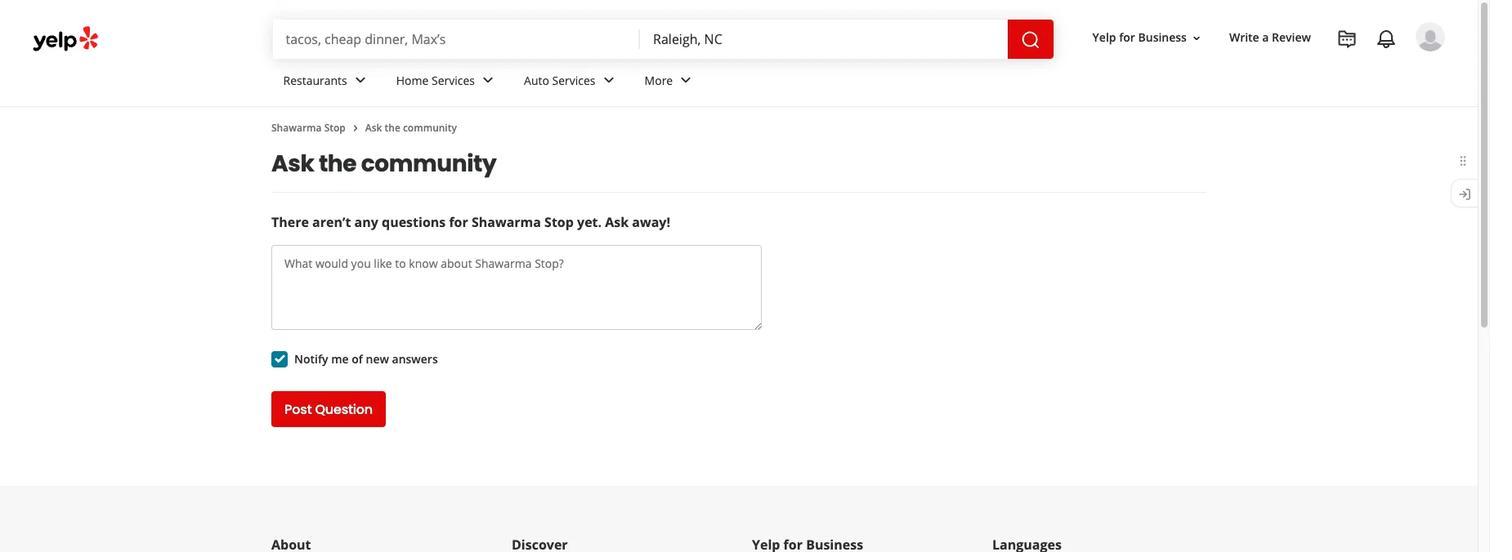 Task type: describe. For each thing, give the bounding box(es) containing it.
yelp
[[1093, 30, 1116, 45]]

review
[[1272, 30, 1311, 45]]

1 vertical spatial the
[[319, 148, 357, 180]]

services for home services
[[432, 72, 475, 88]]

aren't
[[312, 213, 351, 231]]

0 vertical spatial ask the community
[[365, 121, 457, 135]]

more link
[[631, 59, 709, 106]]

business
[[1138, 30, 1187, 45]]

Find text field
[[286, 30, 627, 48]]

none field find
[[286, 30, 627, 48]]

post
[[284, 400, 312, 419]]

shawarma stop
[[271, 121, 346, 135]]

shawarma stop link
[[271, 121, 346, 135]]

me
[[331, 351, 349, 367]]

yelp for business button
[[1086, 23, 1210, 53]]

write a review link
[[1223, 23, 1318, 53]]

0 vertical spatial ask
[[365, 121, 382, 135]]

a
[[1262, 30, 1269, 45]]

services for auto services
[[552, 72, 596, 88]]

there aren't any questions for shawarma stop yet. ask away!
[[271, 213, 670, 231]]

notify
[[294, 351, 328, 367]]

16 chevron right v2 image
[[349, 122, 362, 135]]

user actions element
[[1079, 20, 1468, 121]]

24 chevron down v2 image for home services
[[478, 71, 498, 90]]

post question
[[284, 400, 373, 419]]

2 horizontal spatial ask
[[605, 213, 629, 231]]

0 horizontal spatial ask
[[271, 148, 314, 180]]

new
[[366, 351, 389, 367]]

24 chevron down v2 image for auto services
[[599, 71, 618, 90]]

yet.
[[577, 213, 602, 231]]

notify me of new answers
[[294, 351, 438, 367]]

write a review
[[1229, 30, 1311, 45]]

home services link
[[383, 59, 511, 106]]

business categories element
[[270, 59, 1445, 106]]

of
[[352, 351, 363, 367]]



Task type: locate. For each thing, give the bounding box(es) containing it.
restaurants link
[[270, 59, 383, 106]]

2 24 chevron down v2 image from the left
[[478, 71, 498, 90]]

24 chevron down v2 image inside restaurants link
[[350, 71, 370, 90]]

ask right 16 chevron right v2 'icon'
[[365, 121, 382, 135]]

1 horizontal spatial shawarma
[[472, 213, 541, 231]]

0 horizontal spatial stop
[[324, 121, 346, 135]]

for
[[1119, 30, 1135, 45], [449, 213, 468, 231]]

1 horizontal spatial services
[[552, 72, 596, 88]]

1 horizontal spatial none field
[[653, 30, 994, 48]]

24 chevron down v2 image right more at the left top
[[676, 71, 696, 90]]

None field
[[286, 30, 627, 48], [653, 30, 994, 48]]

0 horizontal spatial 24 chevron down v2 image
[[599, 71, 618, 90]]

post question button
[[271, 392, 386, 428]]

0 horizontal spatial services
[[432, 72, 475, 88]]

community up questions
[[361, 148, 496, 180]]

shawarma
[[271, 121, 322, 135], [472, 213, 541, 231]]

1 vertical spatial for
[[449, 213, 468, 231]]

home
[[396, 72, 429, 88]]

0 horizontal spatial for
[[449, 213, 468, 231]]

services
[[432, 72, 475, 88], [552, 72, 596, 88]]

ask down the shawarma stop
[[271, 148, 314, 180]]

stop left yet.
[[544, 213, 574, 231]]

0 vertical spatial community
[[403, 121, 457, 135]]

None search field
[[273, 20, 1057, 59]]

24 chevron down v2 image for more
[[676, 71, 696, 90]]

search image
[[1021, 30, 1040, 50]]

0 horizontal spatial 24 chevron down v2 image
[[350, 71, 370, 90]]

ask right yet.
[[605, 213, 629, 231]]

cj b. image
[[1416, 22, 1445, 51]]

notifications image
[[1377, 29, 1396, 49]]

any
[[354, 213, 378, 231]]

24 chevron down v2 image inside more 'link'
[[676, 71, 696, 90]]

yelp for business
[[1093, 30, 1187, 45]]

ask the community
[[365, 121, 457, 135], [271, 148, 496, 180]]

24 chevron down v2 image
[[599, 71, 618, 90], [676, 71, 696, 90]]

write
[[1229, 30, 1259, 45]]

ask the community down 16 chevron right v2 'icon'
[[271, 148, 496, 180]]

1 24 chevron down v2 image from the left
[[350, 71, 370, 90]]

shawarma down restaurants at the left of page
[[271, 121, 322, 135]]

1 horizontal spatial ask
[[365, 121, 382, 135]]

for right questions
[[449, 213, 468, 231]]

for right yelp
[[1119, 30, 1135, 45]]

the down 16 chevron right v2 'icon'
[[319, 148, 357, 180]]

1 vertical spatial ask the community
[[271, 148, 496, 180]]

Near text field
[[653, 30, 994, 48]]

0 vertical spatial for
[[1119, 30, 1135, 45]]

stop left 16 chevron right v2 'icon'
[[324, 121, 346, 135]]

2 none field from the left
[[653, 30, 994, 48]]

24 chevron down v2 image inside home services link
[[478, 71, 498, 90]]

1 services from the left
[[432, 72, 475, 88]]

projects image
[[1337, 29, 1357, 49]]

home services
[[396, 72, 475, 88]]

question
[[315, 400, 373, 419]]

more
[[645, 72, 673, 88]]

0 horizontal spatial shawarma
[[271, 121, 322, 135]]

for inside button
[[1119, 30, 1135, 45]]

1 horizontal spatial 24 chevron down v2 image
[[478, 71, 498, 90]]

0 horizontal spatial none field
[[286, 30, 627, 48]]

none field up business categories "element"
[[653, 30, 994, 48]]

community down home services
[[403, 121, 457, 135]]

1 24 chevron down v2 image from the left
[[599, 71, 618, 90]]

24 chevron down v2 image for restaurants
[[350, 71, 370, 90]]

the right 16 chevron right v2 'icon'
[[385, 121, 400, 135]]

2 vertical spatial ask
[[605, 213, 629, 231]]

24 chevron down v2 image inside the auto services link
[[599, 71, 618, 90]]

24 chevron down v2 image
[[350, 71, 370, 90], [478, 71, 498, 90]]

community
[[403, 121, 457, 135], [361, 148, 496, 180]]

2 24 chevron down v2 image from the left
[[676, 71, 696, 90]]

there
[[271, 213, 309, 231]]

0 vertical spatial the
[[385, 121, 400, 135]]

away!
[[632, 213, 670, 231]]

stop
[[324, 121, 346, 135], [544, 213, 574, 231]]

1 vertical spatial stop
[[544, 213, 574, 231]]

1 vertical spatial ask
[[271, 148, 314, 180]]

2 services from the left
[[552, 72, 596, 88]]

ask the community down home
[[365, 121, 457, 135]]

auto
[[524, 72, 549, 88]]

restaurants
[[283, 72, 347, 88]]

none field up home services link
[[286, 30, 627, 48]]

1 vertical spatial shawarma
[[472, 213, 541, 231]]

1 horizontal spatial stop
[[544, 213, 574, 231]]

1 vertical spatial community
[[361, 148, 496, 180]]

1 horizontal spatial for
[[1119, 30, 1135, 45]]

none field near
[[653, 30, 994, 48]]

0 vertical spatial shawarma
[[271, 121, 322, 135]]

questions
[[382, 213, 446, 231]]

services right home
[[432, 72, 475, 88]]

24 chevron down v2 image left auto
[[478, 71, 498, 90]]

ask
[[365, 121, 382, 135], [271, 148, 314, 180], [605, 213, 629, 231]]

16 chevron down v2 image
[[1190, 32, 1203, 45]]

auto services
[[524, 72, 596, 88]]

1 none field from the left
[[286, 30, 627, 48]]

0 vertical spatial stop
[[324, 121, 346, 135]]

24 chevron down v2 image right auto services
[[599, 71, 618, 90]]

1 horizontal spatial 24 chevron down v2 image
[[676, 71, 696, 90]]

What would you like to know about Shawarma Stop? text field
[[271, 245, 762, 330]]

the
[[385, 121, 400, 135], [319, 148, 357, 180]]

answers
[[392, 351, 438, 367]]

auto services link
[[511, 59, 631, 106]]

shawarma up what would you like to know about shawarma stop? text field
[[472, 213, 541, 231]]

1 horizontal spatial the
[[385, 121, 400, 135]]

24 chevron down v2 image right restaurants at the left of page
[[350, 71, 370, 90]]

services right auto
[[552, 72, 596, 88]]

0 horizontal spatial the
[[319, 148, 357, 180]]



Task type: vqa. For each thing, say whether or not it's contained in the screenshot.
Services for Auto Services
yes



